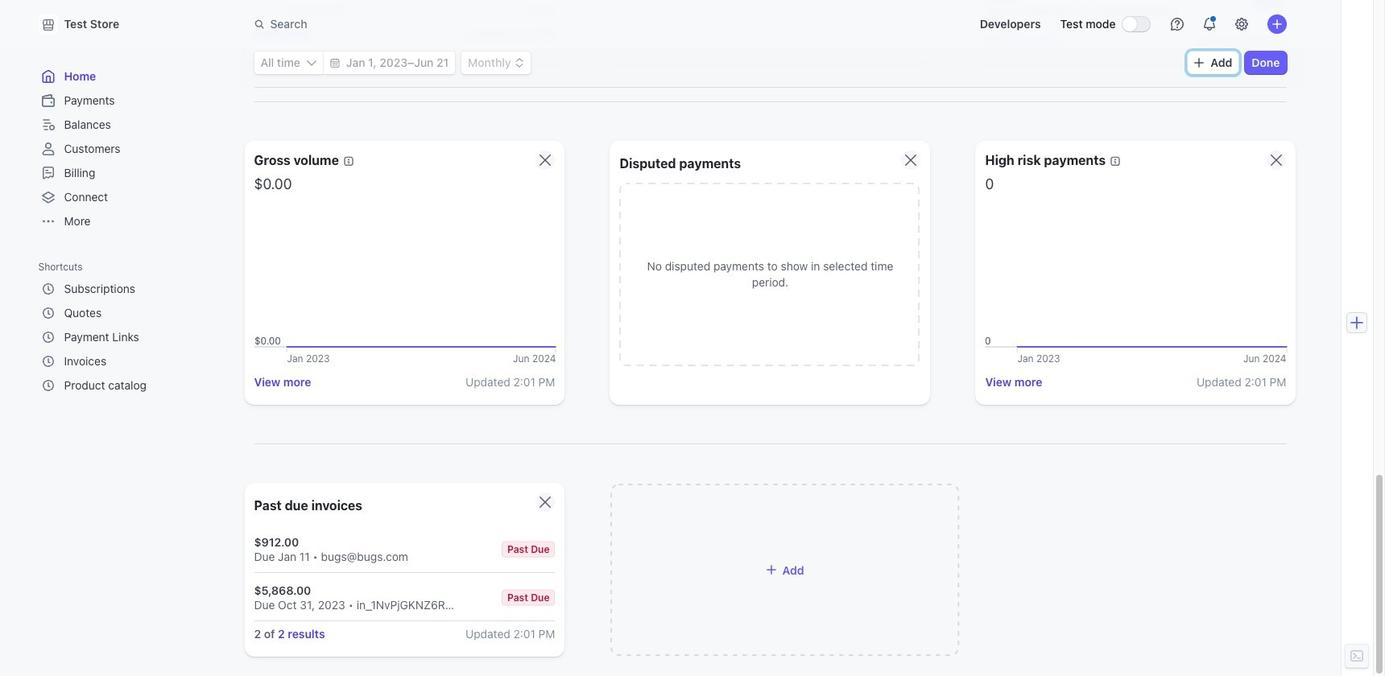 Task type: describe. For each thing, give the bounding box(es) containing it.
2 svg image from the left
[[330, 58, 340, 68]]

notifications image
[[1203, 18, 1216, 31]]

stripe apps image
[[1348, 313, 1367, 333]]

help image
[[1171, 18, 1184, 31]]

1 shortcuts element from the top
[[38, 256, 206, 398]]

2 shortcuts element from the top
[[38, 277, 206, 398]]



Task type: vqa. For each thing, say whether or not it's contained in the screenshot.
Shortcuts element
yes



Task type: locate. For each thing, give the bounding box(es) containing it.
svg image
[[307, 58, 317, 68], [330, 58, 340, 68]]

1 horizontal spatial svg image
[[330, 58, 340, 68]]

core navigation links element
[[38, 64, 206, 234]]

None search field
[[245, 9, 699, 39]]

0 horizontal spatial svg image
[[307, 58, 317, 68]]

toolbar
[[1189, 52, 1287, 74]]

Test mode checkbox
[[1123, 17, 1150, 31]]

settings image
[[1236, 18, 1248, 31]]

shortcuts element
[[38, 256, 206, 398], [38, 277, 206, 398]]

grid
[[254, 525, 556, 622]]

Search text field
[[245, 9, 699, 39]]

1 svg image from the left
[[307, 58, 317, 68]]



